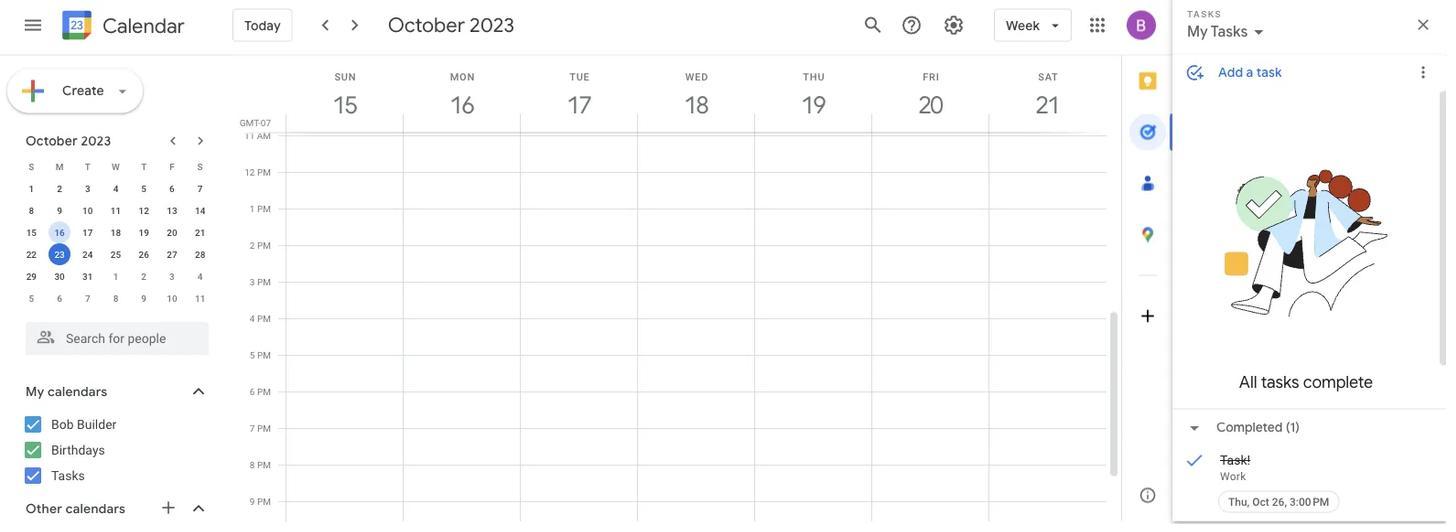 Task type: locate. For each thing, give the bounding box(es) containing it.
10 for the 10 element
[[82, 205, 93, 216]]

16 link
[[441, 85, 483, 127]]

8 pm from the top
[[257, 423, 271, 434]]

3 pm
[[250, 277, 271, 288]]

0 horizontal spatial october
[[26, 132, 78, 148]]

21 down sat
[[1035, 91, 1059, 120]]

0 vertical spatial 18
[[684, 91, 707, 120]]

calendars down 'tasks'
[[66, 501, 125, 517]]

17 up 24
[[82, 227, 93, 238]]

calendar
[[103, 13, 185, 38]]

4 row from the top
[[17, 221, 214, 243]]

2 vertical spatial 8
[[250, 460, 255, 471]]

pm for 1 pm
[[257, 204, 271, 215]]

3 down 27 element
[[169, 271, 175, 282]]

18 element
[[105, 221, 127, 243]]

0 vertical spatial 21
[[1035, 91, 1059, 120]]

1 horizontal spatial 3
[[169, 271, 175, 282]]

1 vertical spatial 9
[[141, 293, 147, 304]]

8 for november 8 element
[[113, 293, 118, 304]]

31
[[82, 271, 93, 282]]

18 down wed
[[684, 91, 707, 120]]

calendars inside my calendars dropdown button
[[48, 383, 107, 399]]

0 vertical spatial 8
[[29, 205, 34, 216]]

t left the w
[[85, 161, 90, 172]]

0 vertical spatial 1
[[29, 183, 34, 194]]

row group
[[17, 177, 214, 309]]

1 horizontal spatial 15
[[332, 91, 356, 120]]

0 vertical spatial 19
[[801, 91, 825, 120]]

pm
[[257, 167, 271, 178], [257, 204, 271, 215], [257, 240, 271, 251], [257, 277, 271, 288], [257, 314, 271, 325], [257, 350, 271, 361], [257, 387, 271, 398], [257, 423, 271, 434], [257, 460, 271, 471], [257, 497, 271, 508]]

s
[[29, 161, 34, 172], [197, 161, 203, 172]]

0 horizontal spatial 6
[[57, 293, 62, 304]]

6 inside november 6 element
[[57, 293, 62, 304]]

10 down november 3 element
[[167, 293, 177, 304]]

pm down am
[[257, 167, 271, 178]]

6 row from the top
[[17, 265, 214, 287]]

october 2023
[[388, 12, 515, 38], [26, 132, 111, 148]]

2 vertical spatial 6
[[250, 387, 255, 398]]

tab list
[[1123, 55, 1174, 470]]

8
[[29, 205, 34, 216], [113, 293, 118, 304], [250, 460, 255, 471]]

october 2023 up mon at the left top of the page
[[388, 12, 515, 38]]

0 horizontal spatial 9
[[57, 205, 62, 216]]

1 horizontal spatial 8
[[113, 293, 118, 304]]

1 vertical spatial 16
[[54, 227, 65, 238]]

19 column header
[[754, 55, 873, 132]]

0 vertical spatial 16
[[449, 91, 473, 120]]

2 horizontal spatial 7
[[250, 423, 255, 434]]

7 pm from the top
[[257, 387, 271, 398]]

15 up 22
[[26, 227, 37, 238]]

9
[[57, 205, 62, 216], [141, 293, 147, 304], [250, 497, 255, 508]]

tue 17
[[566, 71, 590, 120]]

12 down 11 am
[[245, 167, 255, 178]]

1 for 1 pm
[[250, 204, 255, 215]]

0 horizontal spatial 8
[[29, 205, 34, 216]]

bob builder
[[51, 417, 117, 432]]

t left f
[[141, 161, 147, 172]]

3 pm from the top
[[257, 240, 271, 251]]

1 horizontal spatial 6
[[169, 183, 175, 194]]

2 horizontal spatial 1
[[250, 204, 255, 215]]

0 vertical spatial 6
[[169, 183, 175, 194]]

pm for 6 pm
[[257, 387, 271, 398]]

11 down gmt-
[[244, 130, 255, 141]]

side panel section
[[1122, 55, 1174, 521]]

3 up 4 pm at the left bottom of page
[[250, 277, 255, 288]]

16
[[449, 91, 473, 120], [54, 227, 65, 238]]

23
[[54, 249, 65, 260]]

5 pm from the top
[[257, 314, 271, 325]]

20 down fri
[[918, 91, 942, 120]]

pm up 2 pm
[[257, 204, 271, 215]]

8 up 15 element
[[29, 205, 34, 216]]

19 inside thu 19
[[801, 91, 825, 120]]

3
[[85, 183, 90, 194], [169, 271, 175, 282], [250, 277, 255, 288]]

builder
[[77, 417, 117, 432]]

0 vertical spatial 4
[[113, 183, 118, 194]]

2 vertical spatial 5
[[250, 350, 255, 361]]

1 horizontal spatial 17
[[566, 91, 590, 120]]

2023
[[470, 12, 515, 38], [81, 132, 111, 148]]

4 inside grid
[[250, 314, 255, 325]]

0 horizontal spatial 16
[[54, 227, 65, 238]]

7 up 14 element
[[198, 183, 203, 194]]

my calendars
[[26, 383, 107, 399]]

1 horizontal spatial 1
[[113, 271, 118, 282]]

t
[[85, 161, 90, 172], [141, 161, 147, 172]]

2 row from the top
[[17, 177, 214, 199]]

1 vertical spatial 12
[[139, 205, 149, 216]]

november 3 element
[[161, 265, 183, 287]]

november 5 element
[[20, 287, 42, 309]]

2 vertical spatial 7
[[250, 423, 255, 434]]

4 down 3 pm
[[250, 314, 255, 325]]

2 up november 9 "element"
[[141, 271, 147, 282]]

28 element
[[189, 243, 211, 265]]

2023 down create at the top left
[[81, 132, 111, 148]]

15 link
[[324, 85, 366, 127]]

9 pm from the top
[[257, 460, 271, 471]]

0 horizontal spatial t
[[85, 161, 90, 172]]

my
[[26, 383, 44, 399]]

1 horizontal spatial 12
[[245, 167, 255, 178]]

bob
[[51, 417, 74, 432]]

0 horizontal spatial 15
[[26, 227, 37, 238]]

pm up 6 pm
[[257, 350, 271, 361]]

sat 21
[[1035, 71, 1059, 120]]

1 up 15 element
[[29, 183, 34, 194]]

29
[[26, 271, 37, 282]]

w
[[112, 161, 120, 172]]

2 horizontal spatial 2
[[250, 240, 255, 251]]

october
[[388, 12, 465, 38], [26, 132, 78, 148]]

1 vertical spatial october
[[26, 132, 78, 148]]

s right f
[[197, 161, 203, 172]]

21 inside october 2023 'grid'
[[195, 227, 205, 238]]

15 element
[[20, 221, 42, 243]]

2
[[57, 183, 62, 194], [250, 240, 255, 251], [141, 271, 147, 282]]

28
[[195, 249, 205, 260]]

12 pm
[[245, 167, 271, 178]]

pm down 1 pm
[[257, 240, 271, 251]]

12 up the 19 element
[[139, 205, 149, 216]]

2 vertical spatial 11
[[195, 293, 205, 304]]

07
[[261, 118, 271, 129]]

2 horizontal spatial 3
[[250, 277, 255, 288]]

18
[[684, 91, 707, 120], [111, 227, 121, 238]]

1 down 25 element
[[113, 271, 118, 282]]

21 inside column header
[[1035, 91, 1059, 120]]

november 10 element
[[161, 287, 183, 309]]

1 pm
[[250, 204, 271, 215]]

1 vertical spatial 20
[[167, 227, 177, 238]]

0 horizontal spatial 5
[[29, 293, 34, 304]]

pm for 7 pm
[[257, 423, 271, 434]]

mon
[[450, 71, 475, 83]]

1 pm from the top
[[257, 167, 271, 178]]

1 vertical spatial october 2023
[[26, 132, 111, 148]]

1 horizontal spatial 16
[[449, 91, 473, 120]]

wed 18
[[684, 71, 709, 120]]

settings menu image
[[943, 14, 965, 36]]

gmt-
[[240, 118, 261, 129]]

10 pm from the top
[[257, 497, 271, 508]]

pm down 7 pm
[[257, 460, 271, 471]]

5 pm
[[250, 350, 271, 361]]

11 element
[[105, 199, 127, 221]]

26
[[139, 249, 149, 260]]

2 horizontal spatial 11
[[244, 130, 255, 141]]

18 inside 18 element
[[111, 227, 121, 238]]

0 horizontal spatial 7
[[85, 293, 90, 304]]

2 t from the left
[[141, 161, 147, 172]]

11
[[244, 130, 255, 141], [111, 205, 121, 216], [195, 293, 205, 304]]

2 horizontal spatial 9
[[250, 497, 255, 508]]

6 for november 6 element
[[57, 293, 62, 304]]

0 vertical spatial 9
[[57, 205, 62, 216]]

1 horizontal spatial october
[[388, 12, 465, 38]]

grid
[[234, 55, 1122, 526]]

november 1 element
[[105, 265, 127, 287]]

calendars
[[48, 383, 107, 399], [66, 501, 125, 517]]

fri
[[923, 71, 940, 83]]

mon 16
[[449, 71, 475, 120]]

2023 up mon at the left top of the page
[[470, 12, 515, 38]]

1 horizontal spatial 4
[[198, 271, 203, 282]]

0 horizontal spatial 12
[[139, 205, 149, 216]]

30 element
[[49, 265, 71, 287]]

4 pm
[[250, 314, 271, 325]]

8 down 7 pm
[[250, 460, 255, 471]]

16 down mon at the left top of the page
[[449, 91, 473, 120]]

october up m in the left top of the page
[[26, 132, 78, 148]]

10
[[82, 205, 93, 216], [167, 293, 177, 304]]

3 up the 10 element
[[85, 183, 90, 194]]

1 horizontal spatial s
[[197, 161, 203, 172]]

20 up 27
[[167, 227, 177, 238]]

0 vertical spatial calendars
[[48, 383, 107, 399]]

2 vertical spatial 1
[[113, 271, 118, 282]]

6
[[169, 183, 175, 194], [57, 293, 62, 304], [250, 387, 255, 398]]

11 up 18 element
[[111, 205, 121, 216]]

12 for 12 pm
[[245, 167, 255, 178]]

2 vertical spatial 9
[[250, 497, 255, 508]]

15 column header
[[286, 55, 404, 132]]

9 up 16 element
[[57, 205, 62, 216]]

pm for 5 pm
[[257, 350, 271, 361]]

s left m in the left top of the page
[[29, 161, 34, 172]]

0 horizontal spatial 4
[[113, 183, 118, 194]]

0 horizontal spatial 2023
[[81, 132, 111, 148]]

24
[[82, 249, 93, 260]]

1 down 12 pm
[[250, 204, 255, 215]]

pm down 6 pm
[[257, 423, 271, 434]]

7 inside november 7 element
[[85, 293, 90, 304]]

9 down november 2 element
[[141, 293, 147, 304]]

1 row from the top
[[17, 155, 214, 177]]

1 horizontal spatial t
[[141, 161, 147, 172]]

sun 15
[[332, 71, 357, 120]]

7 row from the top
[[17, 287, 214, 309]]

thu 19
[[801, 71, 825, 120]]

1 vertical spatial 17
[[82, 227, 93, 238]]

None search field
[[0, 315, 227, 355]]

9 pm
[[250, 497, 271, 508]]

0 vertical spatial 7
[[198, 183, 203, 194]]

5 down 29 element
[[29, 293, 34, 304]]

calendar heading
[[99, 13, 185, 38]]

15
[[332, 91, 356, 120], [26, 227, 37, 238]]

6 up 7 pm
[[250, 387, 255, 398]]

4 up november 11 element
[[198, 271, 203, 282]]

23 cell
[[46, 243, 74, 265]]

row
[[17, 155, 214, 177], [17, 177, 214, 199], [17, 199, 214, 221], [17, 221, 214, 243], [17, 243, 214, 265], [17, 265, 214, 287], [17, 287, 214, 309]]

19 inside october 2023 'grid'
[[139, 227, 149, 238]]

calendars for my calendars
[[48, 383, 107, 399]]

9 down 8 pm
[[250, 497, 255, 508]]

1 vertical spatial 8
[[113, 293, 118, 304]]

23, today element
[[49, 243, 71, 265]]

grid containing 15
[[234, 55, 1122, 526]]

0 vertical spatial 11
[[244, 130, 255, 141]]

0 horizontal spatial 18
[[111, 227, 121, 238]]

6 down 30 element
[[57, 293, 62, 304]]

11 down november 4 element
[[195, 293, 205, 304]]

row containing 29
[[17, 265, 214, 287]]

0 horizontal spatial 2
[[57, 183, 62, 194]]

2 pm from the top
[[257, 204, 271, 215]]

pm for 8 pm
[[257, 460, 271, 471]]

4 pm from the top
[[257, 277, 271, 288]]

1 vertical spatial 15
[[26, 227, 37, 238]]

row group containing 1
[[17, 177, 214, 309]]

14
[[195, 205, 205, 216]]

sat
[[1038, 71, 1059, 83]]

19 link
[[793, 85, 835, 127]]

16 inside mon 16
[[449, 91, 473, 120]]

0 vertical spatial 15
[[332, 91, 356, 120]]

1 horizontal spatial 20
[[918, 91, 942, 120]]

12 inside 12 element
[[139, 205, 149, 216]]

0 horizontal spatial 19
[[139, 227, 149, 238]]

7 down 31 element
[[85, 293, 90, 304]]

20 link
[[910, 85, 952, 127]]

2 horizontal spatial 8
[[250, 460, 255, 471]]

16 up 23
[[54, 227, 65, 238]]

november 8 element
[[105, 287, 127, 309]]

0 vertical spatial 20
[[918, 91, 942, 120]]

0 vertical spatial 12
[[245, 167, 255, 178]]

0 horizontal spatial 17
[[82, 227, 93, 238]]

1 vertical spatial 18
[[111, 227, 121, 238]]

2 down 1 pm
[[250, 240, 255, 251]]

1 horizontal spatial 5
[[141, 183, 147, 194]]

november 7 element
[[77, 287, 99, 309]]

15 down sun
[[332, 91, 356, 120]]

19 down the thu
[[801, 91, 825, 120]]

2 vertical spatial 4
[[250, 314, 255, 325]]

pm for 4 pm
[[257, 314, 271, 325]]

17
[[566, 91, 590, 120], [82, 227, 93, 238]]

1 horizontal spatial 19
[[801, 91, 825, 120]]

main drawer image
[[22, 14, 44, 36]]

19
[[801, 91, 825, 120], [139, 227, 149, 238]]

15 inside sun 15
[[332, 91, 356, 120]]

1 vertical spatial calendars
[[66, 501, 125, 517]]

1 horizontal spatial october 2023
[[388, 12, 515, 38]]

20
[[918, 91, 942, 120], [167, 227, 177, 238]]

1 vertical spatial 2
[[250, 240, 255, 251]]

1 vertical spatial 1
[[250, 204, 255, 215]]

5
[[141, 183, 147, 194], [29, 293, 34, 304], [250, 350, 255, 361]]

7 inside grid
[[250, 423, 255, 434]]

7 for 7 pm
[[250, 423, 255, 434]]

18 up the 25
[[111, 227, 121, 238]]

november 6 element
[[49, 287, 71, 309]]

4 up the 11 element
[[113, 183, 118, 194]]

19 up 26
[[139, 227, 149, 238]]

21
[[1035, 91, 1059, 120], [195, 227, 205, 238]]

21 down 14
[[195, 227, 205, 238]]

10 up 17 element
[[82, 205, 93, 216]]

5 up 6 pm
[[250, 350, 255, 361]]

3 row from the top
[[17, 199, 214, 221]]

1 vertical spatial 19
[[139, 227, 149, 238]]

1 vertical spatial 4
[[198, 271, 203, 282]]

5 for november 5 element
[[29, 293, 34, 304]]

1
[[29, 183, 34, 194], [250, 204, 255, 215], [113, 271, 118, 282]]

12
[[245, 167, 255, 178], [139, 205, 149, 216]]

7
[[198, 183, 203, 194], [85, 293, 90, 304], [250, 423, 255, 434]]

row containing 15
[[17, 221, 214, 243]]

17 column header
[[520, 55, 638, 132]]

4 for november 4 element
[[198, 271, 203, 282]]

1 horizontal spatial 2
[[141, 271, 147, 282]]

calendars up bob builder
[[48, 383, 107, 399]]

wed
[[685, 71, 709, 83]]

1 vertical spatial 11
[[111, 205, 121, 216]]

2 vertical spatial 2
[[141, 271, 147, 282]]

2 horizontal spatial 5
[[250, 350, 255, 361]]

1 for november 1 element
[[113, 271, 118, 282]]

october 2023 up m in the left top of the page
[[26, 132, 111, 148]]

pm down 8 pm
[[257, 497, 271, 508]]

pm up 7 pm
[[257, 387, 271, 398]]

2 horizontal spatial 6
[[250, 387, 255, 398]]

0 vertical spatial 17
[[566, 91, 590, 120]]

26 element
[[133, 243, 155, 265]]

0 horizontal spatial 1
[[29, 183, 34, 194]]

3 inside november 3 element
[[169, 271, 175, 282]]

17 down tue
[[566, 91, 590, 120]]

week button
[[994, 3, 1072, 47]]

2 down m in the left top of the page
[[57, 183, 62, 194]]

0 horizontal spatial 3
[[85, 183, 90, 194]]

9 inside "element"
[[141, 293, 147, 304]]

8 down november 1 element
[[113, 293, 118, 304]]

6 for 6 pm
[[250, 387, 255, 398]]

pm for 12 pm
[[257, 167, 271, 178]]

25
[[111, 249, 121, 260]]

1 horizontal spatial 11
[[195, 293, 205, 304]]

0 horizontal spatial 21
[[195, 227, 205, 238]]

6 pm from the top
[[257, 350, 271, 361]]

1 vertical spatial 7
[[85, 293, 90, 304]]

1 horizontal spatial 18
[[684, 91, 707, 120]]

9 inside grid
[[250, 497, 255, 508]]

0 horizontal spatial s
[[29, 161, 34, 172]]

5 row from the top
[[17, 243, 214, 265]]

5 up 12 element at the left of the page
[[141, 183, 147, 194]]

22
[[26, 249, 37, 260]]

20 column header
[[872, 55, 990, 132]]

4
[[113, 183, 118, 194], [198, 271, 203, 282], [250, 314, 255, 325]]

0 horizontal spatial 11
[[111, 205, 121, 216]]

1 s from the left
[[29, 161, 34, 172]]

sun
[[335, 71, 357, 83]]

calendars inside other calendars dropdown button
[[66, 501, 125, 517]]

pm up 4 pm at the left bottom of page
[[257, 277, 271, 288]]

november 9 element
[[133, 287, 155, 309]]

1 horizontal spatial 21
[[1035, 91, 1059, 120]]

am
[[257, 130, 271, 141]]

7 down 6 pm
[[250, 423, 255, 434]]

1 t from the left
[[85, 161, 90, 172]]

october up mon at the left top of the page
[[388, 12, 465, 38]]

6 down f
[[169, 183, 175, 194]]

row containing s
[[17, 155, 214, 177]]

pm down 3 pm
[[257, 314, 271, 325]]

1 horizontal spatial 2023
[[470, 12, 515, 38]]



Task type: vqa. For each thing, say whether or not it's contained in the screenshot.


Task type: describe. For each thing, give the bounding box(es) containing it.
13
[[167, 205, 177, 216]]

0 vertical spatial 5
[[141, 183, 147, 194]]

8 for 8 pm
[[250, 460, 255, 471]]

11 for 11 am
[[244, 130, 255, 141]]

20 element
[[161, 221, 183, 243]]

8 pm
[[250, 460, 271, 471]]

17 link
[[559, 85, 601, 127]]

birthdays
[[51, 442, 105, 457]]

18 column header
[[637, 55, 755, 132]]

fri 20
[[918, 71, 942, 120]]

calendar element
[[59, 7, 185, 47]]

30
[[54, 271, 65, 282]]

19 element
[[133, 221, 155, 243]]

tasks
[[51, 468, 85, 483]]

21 element
[[189, 221, 211, 243]]

calendars for other calendars
[[66, 501, 125, 517]]

21 column header
[[989, 55, 1107, 132]]

thu
[[803, 71, 825, 83]]

november 2 element
[[133, 265, 155, 287]]

tab list inside side panel section
[[1123, 55, 1174, 470]]

4 for 4 pm
[[250, 314, 255, 325]]

today
[[244, 17, 281, 33]]

november 4 element
[[189, 265, 211, 287]]

row containing 5
[[17, 287, 214, 309]]

16 inside cell
[[54, 227, 65, 238]]

6 pm
[[250, 387, 271, 398]]

7 pm
[[250, 423, 271, 434]]

22 element
[[20, 243, 42, 265]]

14 element
[[189, 199, 211, 221]]

0 vertical spatial october
[[388, 12, 465, 38]]

16 cell
[[46, 221, 74, 243]]

october 2023 grid
[[17, 155, 214, 309]]

2 for november 2 element
[[141, 271, 147, 282]]

12 element
[[133, 199, 155, 221]]

create button
[[7, 69, 143, 113]]

11 for the 11 element
[[111, 205, 121, 216]]

16 column header
[[403, 55, 521, 132]]

my calendars list
[[4, 410, 227, 490]]

other
[[26, 501, 62, 517]]

0 vertical spatial 2023
[[470, 12, 515, 38]]

today button
[[233, 3, 293, 47]]

17 inside "column header"
[[566, 91, 590, 120]]

27 element
[[161, 243, 183, 265]]

31 element
[[77, 265, 99, 287]]

0 horizontal spatial october 2023
[[26, 132, 111, 148]]

20 inside 20 column header
[[918, 91, 942, 120]]

18 link
[[676, 85, 718, 127]]

f
[[170, 161, 175, 172]]

10 element
[[77, 199, 99, 221]]

tue
[[570, 71, 590, 83]]

other calendars button
[[4, 494, 227, 523]]

10 for november 10 element
[[167, 293, 177, 304]]

9 for november 9 "element"
[[141, 293, 147, 304]]

row containing 1
[[17, 177, 214, 199]]

12 for 12
[[139, 205, 149, 216]]

16 element
[[49, 221, 71, 243]]

2 s from the left
[[197, 161, 203, 172]]

2 pm
[[250, 240, 271, 251]]

add other calendars image
[[159, 499, 178, 517]]

gmt-07
[[240, 118, 271, 129]]

15 inside 15 element
[[26, 227, 37, 238]]

2 for 2 pm
[[250, 240, 255, 251]]

pm for 3 pm
[[257, 277, 271, 288]]

m
[[56, 161, 64, 172]]

24 element
[[77, 243, 99, 265]]

Search for people text field
[[37, 322, 198, 355]]

pm for 9 pm
[[257, 497, 271, 508]]

1 vertical spatial 2023
[[81, 132, 111, 148]]

my calendars button
[[4, 377, 227, 406]]

3 for november 3 element
[[169, 271, 175, 282]]

17 inside october 2023 'grid'
[[82, 227, 93, 238]]

7 for november 7 element
[[85, 293, 90, 304]]

week
[[1006, 17, 1040, 33]]

25 element
[[105, 243, 127, 265]]

support image
[[901, 14, 923, 36]]

5 for 5 pm
[[250, 350, 255, 361]]

other calendars
[[26, 501, 125, 517]]

29 element
[[20, 265, 42, 287]]

11 for november 11 element
[[195, 293, 205, 304]]

17 element
[[77, 221, 99, 243]]

row containing 22
[[17, 243, 214, 265]]

21 link
[[1027, 85, 1069, 127]]

27
[[167, 249, 177, 260]]

9 for 9 pm
[[250, 497, 255, 508]]

13 element
[[161, 199, 183, 221]]

18 inside wed 18
[[684, 91, 707, 120]]

row containing 8
[[17, 199, 214, 221]]

pm for 2 pm
[[257, 240, 271, 251]]

20 inside the '20' element
[[167, 227, 177, 238]]

0 vertical spatial 2
[[57, 183, 62, 194]]

11 am
[[244, 130, 271, 141]]

create
[[62, 83, 104, 99]]

3 for 3 pm
[[250, 277, 255, 288]]

november 11 element
[[189, 287, 211, 309]]

0 vertical spatial october 2023
[[388, 12, 515, 38]]



